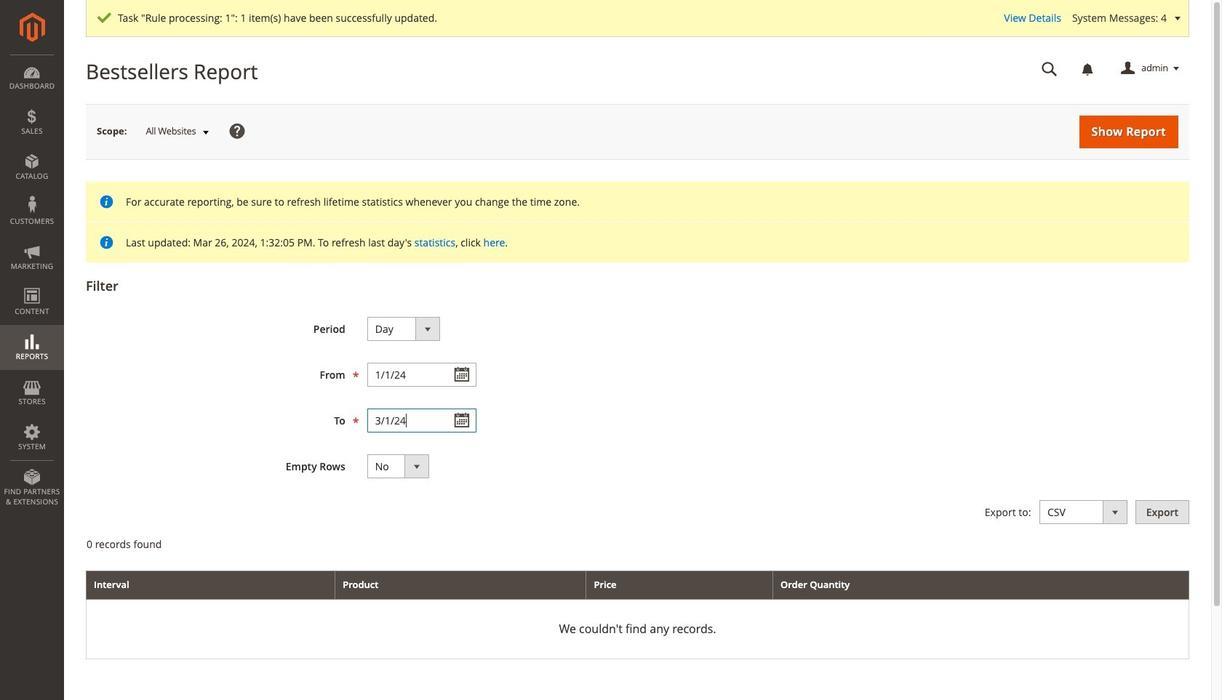 Task type: locate. For each thing, give the bounding box(es) containing it.
None text field
[[1032, 56, 1069, 82], [367, 409, 477, 433], [1032, 56, 1069, 82], [367, 409, 477, 433]]

magento admin panel image
[[19, 12, 45, 42]]

None text field
[[367, 363, 477, 387]]

menu bar
[[0, 55, 64, 515]]



